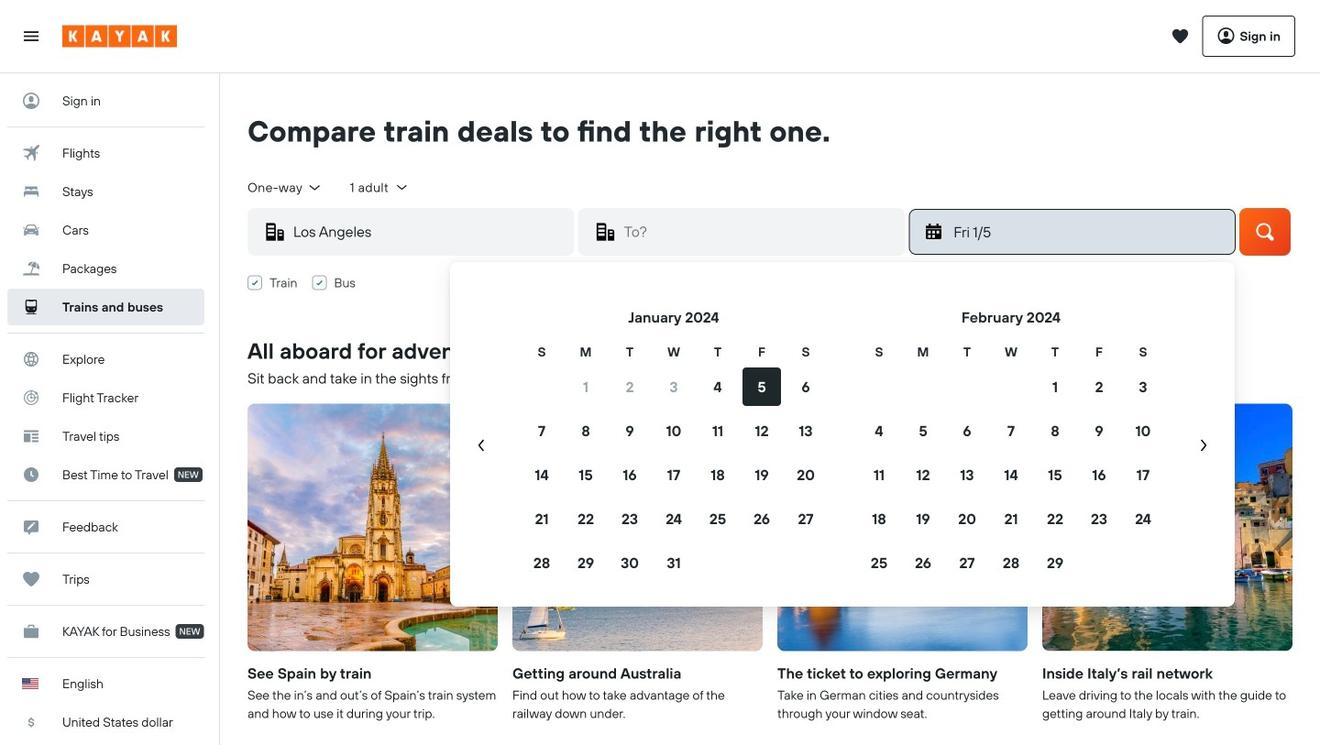Task type: describe. For each thing, give the bounding box(es) containing it.
start date calendar input use left and right arrow keys to change day. use up and down arrow keys to change week. tab
[[458, 306, 1228, 585]]

inside italy's rail network element
[[1042, 404, 1293, 651]]

getting around australia element
[[513, 404, 763, 651]]

see spain by train element
[[248, 404, 498, 651]]

From? text field
[[286, 209, 574, 255]]

To? text field
[[617, 209, 904, 255]]

united states (english) image
[[22, 678, 39, 689]]

friday january 5th element
[[954, 221, 1224, 243]]

Trip type One-way field
[[248, 179, 323, 196]]



Task type: locate. For each thing, give the bounding box(es) containing it.
navigation menu image
[[22, 27, 40, 45]]

the ticket to exploring germany element
[[777, 404, 1028, 651]]



Task type: vqa. For each thing, say whether or not it's contained in the screenshot.
grid to the left
no



